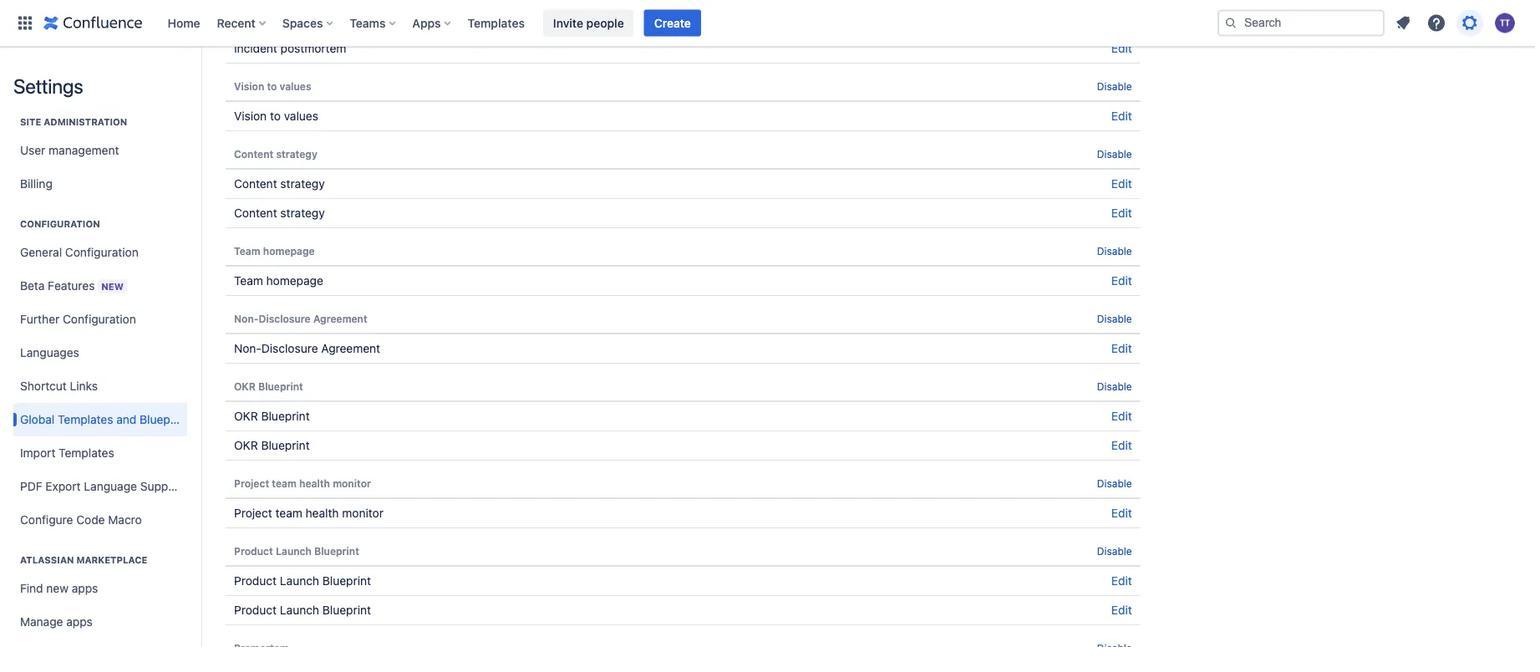 Task type: locate. For each thing, give the bounding box(es) containing it.
2 disable from the top
[[1098, 148, 1133, 160]]

okr blueprint for seventh the edit link from the top of the page
[[234, 409, 310, 423]]

0 vertical spatial project
[[234, 477, 269, 489]]

project for disable
[[234, 477, 269, 489]]

1 project from the top
[[234, 477, 269, 489]]

4 disable link from the top
[[1098, 313, 1133, 324]]

1 vertical spatial incident postmortem
[[234, 41, 346, 55]]

health
[[299, 477, 330, 489], [306, 506, 339, 520]]

product launch blueprint for product launch blueprint's disable link
[[234, 545, 359, 557]]

1 vertical spatial apps
[[66, 615, 93, 629]]

0 vertical spatial templates
[[468, 16, 525, 30]]

your profile and preferences image
[[1496, 13, 1516, 33]]

1 product launch blueprint from the top
[[234, 545, 359, 557]]

0 vertical spatial non-disclosure agreement
[[234, 313, 368, 324]]

atlassian marketplace
[[20, 555, 147, 566]]

disable for non-disclosure agreement
[[1098, 313, 1133, 324]]

1 vertical spatial incident
[[234, 41, 277, 55]]

incident postmortem
[[234, 13, 337, 24], [234, 41, 346, 55]]

vision for edit
[[234, 109, 267, 123]]

disable link for non-disclosure agreement
[[1098, 313, 1133, 324]]

0 vertical spatial project team health monitor
[[234, 477, 371, 489]]

1 vertical spatial content
[[234, 177, 277, 191]]

2 product launch blueprint from the top
[[234, 574, 371, 588]]

1 vision from the top
[[234, 80, 264, 92]]

1 disable from the top
[[1098, 80, 1133, 92]]

3 disable link from the top
[[1098, 245, 1133, 257]]

2 vertical spatial content strategy
[[234, 206, 325, 220]]

user
[[20, 143, 45, 157]]

postmortem left the teams
[[277, 13, 337, 24]]

vision to values
[[234, 80, 311, 92], [234, 109, 319, 123]]

settings
[[13, 74, 83, 98]]

teams
[[350, 16, 386, 30]]

banner
[[0, 0, 1536, 47]]

5 edit from the top
[[1112, 274, 1133, 288]]

1 project team health monitor from the top
[[234, 477, 371, 489]]

4 disable from the top
[[1098, 313, 1133, 324]]

settings icon image
[[1461, 13, 1481, 33]]

blueprints
[[140, 413, 194, 426]]

1 vertical spatial monitor
[[342, 506, 384, 520]]

monitor
[[333, 477, 371, 489], [342, 506, 384, 520]]

1 incident from the top
[[234, 13, 274, 24]]

1 content strategy from the top
[[234, 148, 318, 160]]

incident left 'spaces'
[[234, 13, 274, 24]]

1 vertical spatial vision to values
[[234, 109, 319, 123]]

appswitcher icon image
[[15, 13, 35, 33]]

strategy for content strategy disable link
[[276, 148, 318, 160]]

1 vertical spatial team homepage
[[234, 274, 323, 288]]

1 vision to values from the top
[[234, 80, 311, 92]]

billing link
[[13, 167, 187, 201]]

new
[[46, 582, 69, 595]]

general configuration
[[20, 245, 139, 259]]

7 disable from the top
[[1098, 545, 1133, 557]]

0 vertical spatial disclosure
[[259, 313, 311, 324]]

disclosure
[[259, 313, 311, 324], [262, 342, 318, 355]]

1 vertical spatial homepage
[[266, 274, 323, 288]]

to for edit
[[270, 109, 281, 123]]

templates for global templates and blueprints
[[58, 413, 113, 426]]

apps right manage
[[66, 615, 93, 629]]

2 vertical spatial product
[[234, 603, 277, 617]]

beta features new
[[20, 278, 124, 292]]

disable link
[[1098, 80, 1133, 92], [1098, 148, 1133, 160], [1098, 245, 1133, 257], [1098, 313, 1133, 324], [1098, 380, 1133, 392], [1098, 477, 1133, 489], [1098, 545, 1133, 557]]

2 okr blueprint from the top
[[234, 409, 310, 423]]

2 okr from the top
[[234, 409, 258, 423]]

1 disable link from the top
[[1098, 80, 1133, 92]]

agreement for edit
[[321, 342, 381, 355]]

edit link
[[1112, 41, 1133, 55], [1112, 109, 1133, 123], [1112, 177, 1133, 191], [1112, 206, 1133, 220], [1112, 274, 1133, 288], [1112, 342, 1133, 355], [1112, 409, 1133, 423], [1112, 439, 1133, 452], [1112, 506, 1133, 520], [1112, 574, 1133, 588], [1112, 603, 1133, 617]]

2 vertical spatial content
[[234, 206, 277, 220]]

configuration up general
[[20, 219, 100, 230]]

okr
[[234, 380, 256, 392], [234, 409, 258, 423], [234, 439, 258, 452]]

banner containing home
[[0, 0, 1536, 47]]

9 edit from the top
[[1112, 506, 1133, 520]]

okr blueprint
[[234, 380, 303, 392], [234, 409, 310, 423], [234, 439, 310, 452]]

incident postmortem down 'spaces'
[[234, 41, 346, 55]]

edit for second the edit link from the bottom of the page
[[1112, 574, 1133, 588]]

configuration up languages link
[[63, 312, 136, 326]]

0 vertical spatial team homepage
[[234, 245, 315, 257]]

1 vertical spatial content strategy
[[234, 177, 325, 191]]

0 vertical spatial homepage
[[263, 245, 315, 257]]

edit for eighth the edit link from the bottom
[[1112, 206, 1133, 220]]

project team health monitor
[[234, 477, 371, 489], [234, 506, 384, 520]]

team homepage
[[234, 245, 315, 257], [234, 274, 323, 288]]

6 disable link from the top
[[1098, 477, 1133, 489]]

0 vertical spatial apps
[[72, 582, 98, 595]]

0 vertical spatial okr
[[234, 380, 256, 392]]

incident postmortem left the teams
[[234, 13, 337, 24]]

1 vertical spatial project
[[234, 506, 272, 520]]

1 non-disclosure agreement from the top
[[234, 313, 368, 324]]

team homepage for disable
[[234, 245, 315, 257]]

configuration up new
[[65, 245, 139, 259]]

configuration
[[20, 219, 100, 230], [65, 245, 139, 259], [63, 312, 136, 326]]

0 vertical spatial to
[[267, 80, 277, 92]]

pdf export language support link
[[13, 470, 187, 503]]

0 vertical spatial team
[[272, 477, 297, 489]]

2 project from the top
[[234, 506, 272, 520]]

configuration for further
[[63, 312, 136, 326]]

1 vertical spatial values
[[284, 109, 319, 123]]

templates link
[[463, 10, 530, 36]]

2 vision from the top
[[234, 109, 267, 123]]

team homepage for edit
[[234, 274, 323, 288]]

edit for 11th the edit link
[[1112, 603, 1133, 617]]

team for edit
[[276, 506, 303, 520]]

3 content strategy from the top
[[234, 206, 325, 220]]

apps
[[72, 582, 98, 595], [66, 615, 93, 629]]

shortcut links
[[20, 379, 98, 393]]

5 edit link from the top
[[1112, 274, 1133, 288]]

0 vertical spatial monitor
[[333, 477, 371, 489]]

templates right apps popup button
[[468, 16, 525, 30]]

2 vertical spatial strategy
[[280, 206, 325, 220]]

vision
[[234, 80, 264, 92], [234, 109, 267, 123]]

2 vertical spatial okr
[[234, 439, 258, 452]]

create
[[654, 16, 691, 30]]

non-
[[234, 313, 259, 324], [234, 342, 262, 355]]

1 vertical spatial strategy
[[280, 177, 325, 191]]

values
[[280, 80, 311, 92], [284, 109, 319, 123]]

launch
[[276, 545, 312, 557], [280, 574, 319, 588], [280, 603, 319, 617]]

1 vertical spatial team
[[234, 274, 263, 288]]

2 vertical spatial configuration
[[63, 312, 136, 326]]

configure code macro link
[[13, 503, 187, 537]]

1 product from the top
[[234, 545, 273, 557]]

2 non- from the top
[[234, 342, 262, 355]]

product launch blueprint
[[234, 545, 359, 557], [234, 574, 371, 588], [234, 603, 371, 617]]

project
[[234, 477, 269, 489], [234, 506, 272, 520]]

2 vertical spatial okr blueprint
[[234, 439, 310, 452]]

4 edit from the top
[[1112, 206, 1133, 220]]

homepage
[[263, 245, 315, 257], [266, 274, 323, 288]]

templates up pdf export language support link
[[59, 446, 114, 460]]

2 vertical spatial templates
[[59, 446, 114, 460]]

1 okr blueprint from the top
[[234, 380, 303, 392]]

1 vertical spatial okr blueprint
[[234, 409, 310, 423]]

health for edit
[[306, 506, 339, 520]]

people
[[587, 16, 624, 30]]

edit
[[1112, 41, 1133, 55], [1112, 109, 1133, 123], [1112, 177, 1133, 191], [1112, 206, 1133, 220], [1112, 274, 1133, 288], [1112, 342, 1133, 355], [1112, 409, 1133, 423], [1112, 439, 1133, 452], [1112, 506, 1133, 520], [1112, 574, 1133, 588], [1112, 603, 1133, 617]]

3 disable from the top
[[1098, 245, 1133, 257]]

2 content from the top
[[234, 177, 277, 191]]

templates
[[468, 16, 525, 30], [58, 413, 113, 426], [59, 446, 114, 460]]

0 vertical spatial product
[[234, 545, 273, 557]]

1 vertical spatial project team health monitor
[[234, 506, 384, 520]]

2 edit from the top
[[1112, 109, 1133, 123]]

7 edit from the top
[[1112, 409, 1133, 423]]

2 team from the top
[[234, 274, 263, 288]]

disable link for product launch blueprint
[[1098, 545, 1133, 557]]

postmortem down spaces 'popup button'
[[281, 41, 346, 55]]

2 vision to values from the top
[[234, 109, 319, 123]]

product for 11th the edit link
[[234, 603, 277, 617]]

1 team from the top
[[234, 245, 261, 257]]

1 vertical spatial vision
[[234, 109, 267, 123]]

postmortem
[[277, 13, 337, 24], [281, 41, 346, 55]]

disable link for okr blueprint
[[1098, 380, 1133, 392]]

atlassian
[[20, 555, 74, 566]]

1 vertical spatial launch
[[280, 574, 319, 588]]

1 non- from the top
[[234, 313, 259, 324]]

0 vertical spatial vision
[[234, 80, 264, 92]]

0 vertical spatial strategy
[[276, 148, 318, 160]]

2 incident postmortem from the top
[[234, 41, 346, 55]]

0 vertical spatial content strategy
[[234, 148, 318, 160]]

1 vertical spatial agreement
[[321, 342, 381, 355]]

product
[[234, 545, 273, 557], [234, 574, 277, 588], [234, 603, 277, 617]]

team
[[234, 245, 261, 257], [234, 274, 263, 288]]

confluence image
[[43, 13, 143, 33], [43, 13, 143, 33]]

10 edit from the top
[[1112, 574, 1133, 588]]

0 vertical spatial agreement
[[313, 313, 368, 324]]

1 vertical spatial product
[[234, 574, 277, 588]]

non- for disable
[[234, 313, 259, 324]]

pdf
[[20, 480, 42, 493]]

0 vertical spatial product launch blueprint
[[234, 545, 359, 557]]

notification icon image
[[1394, 13, 1414, 33]]

3 okr blueprint from the top
[[234, 439, 310, 452]]

0 vertical spatial postmortem
[[277, 13, 337, 24]]

strategy
[[276, 148, 318, 160], [280, 177, 325, 191], [280, 206, 325, 220]]

1 vertical spatial non-disclosure agreement
[[234, 342, 381, 355]]

disclosure for edit
[[262, 342, 318, 355]]

5 disable from the top
[[1098, 380, 1133, 392]]

3 product launch blueprint from the top
[[234, 603, 371, 617]]

0 vertical spatial non-
[[234, 313, 259, 324]]

1 vertical spatial configuration
[[65, 245, 139, 259]]

0 vertical spatial health
[[299, 477, 330, 489]]

2 product from the top
[[234, 574, 277, 588]]

edit for seventh the edit link from the top of the page
[[1112, 409, 1133, 423]]

1 vertical spatial non-
[[234, 342, 262, 355]]

incident down recent dropdown button
[[234, 41, 277, 55]]

1 vertical spatial postmortem
[[281, 41, 346, 55]]

edit for seventh the edit link from the bottom of the page
[[1112, 274, 1133, 288]]

templates inside global element
[[468, 16, 525, 30]]

disable for vision to values
[[1098, 80, 1133, 92]]

3 okr from the top
[[234, 439, 258, 452]]

2 non-disclosure agreement from the top
[[234, 342, 381, 355]]

values for disable
[[280, 80, 311, 92]]

non-disclosure agreement
[[234, 313, 368, 324], [234, 342, 381, 355]]

user management link
[[13, 134, 187, 167]]

1 okr from the top
[[234, 380, 256, 392]]

beta
[[20, 278, 45, 292]]

to
[[267, 80, 277, 92], [270, 109, 281, 123]]

home
[[168, 16, 200, 30]]

0 vertical spatial team
[[234, 245, 261, 257]]

1 vertical spatial health
[[306, 506, 339, 520]]

marketplace
[[76, 555, 147, 566]]

values for edit
[[284, 109, 319, 123]]

content
[[234, 148, 274, 160], [234, 177, 277, 191], [234, 206, 277, 220]]

2 vertical spatial product launch blueprint
[[234, 603, 371, 617]]

agreement
[[313, 313, 368, 324], [321, 342, 381, 355]]

apps button
[[408, 10, 458, 36]]

1 vertical spatial templates
[[58, 413, 113, 426]]

to for disable
[[267, 80, 277, 92]]

agreement for disable
[[313, 313, 368, 324]]

0 vertical spatial incident
[[234, 13, 274, 24]]

6 edit from the top
[[1112, 342, 1133, 355]]

11 edit from the top
[[1112, 603, 1133, 617]]

1 edit link from the top
[[1112, 41, 1133, 55]]

0 vertical spatial incident postmortem
[[234, 13, 337, 24]]

recent
[[217, 16, 256, 30]]

administration
[[44, 117, 127, 128]]

1 edit from the top
[[1112, 41, 1133, 55]]

5 disable link from the top
[[1098, 380, 1133, 392]]

1 vertical spatial team
[[276, 506, 303, 520]]

7 disable link from the top
[[1098, 545, 1133, 557]]

6 edit link from the top
[[1112, 342, 1133, 355]]

vision for disable
[[234, 80, 264, 92]]

product launch blueprint for 11th the edit link
[[234, 603, 371, 617]]

1 vertical spatial okr
[[234, 409, 258, 423]]

2 team homepage from the top
[[234, 274, 323, 288]]

product for product launch blueprint's disable link
[[234, 545, 273, 557]]

0 vertical spatial content
[[234, 148, 274, 160]]

content strategy
[[234, 148, 318, 160], [234, 177, 325, 191], [234, 206, 325, 220]]

team
[[272, 477, 297, 489], [276, 506, 303, 520]]

apps right new
[[72, 582, 98, 595]]

7 edit link from the top
[[1112, 409, 1133, 423]]

0 vertical spatial values
[[280, 80, 311, 92]]

1 vertical spatial to
[[270, 109, 281, 123]]

shortcut links link
[[13, 370, 187, 403]]

2 vertical spatial launch
[[280, 603, 319, 617]]

3 product from the top
[[234, 603, 277, 617]]

2 incident from the top
[[234, 41, 277, 55]]

disable
[[1098, 80, 1133, 92], [1098, 148, 1133, 160], [1098, 245, 1133, 257], [1098, 313, 1133, 324], [1098, 380, 1133, 392], [1098, 477, 1133, 489], [1098, 545, 1133, 557]]

homepage for edit
[[266, 274, 323, 288]]

edit for ninth the edit link from the bottom of the page
[[1112, 177, 1133, 191]]

3 edit from the top
[[1112, 177, 1133, 191]]

8 edit link from the top
[[1112, 439, 1133, 452]]

3 edit link from the top
[[1112, 177, 1133, 191]]

team for disable
[[234, 245, 261, 257]]

6 disable from the top
[[1098, 477, 1133, 489]]

1 vertical spatial product launch blueprint
[[234, 574, 371, 588]]

1 content from the top
[[234, 148, 274, 160]]

2 project team health monitor from the top
[[234, 506, 384, 520]]

2 disable link from the top
[[1098, 148, 1133, 160]]

new
[[101, 281, 124, 292]]

0 vertical spatial launch
[[276, 545, 312, 557]]

shortcut
[[20, 379, 67, 393]]

8 edit from the top
[[1112, 439, 1133, 452]]

0 vertical spatial vision to values
[[234, 80, 311, 92]]

1 vertical spatial disclosure
[[262, 342, 318, 355]]

non-disclosure agreement for edit
[[234, 342, 381, 355]]

templates down links
[[58, 413, 113, 426]]

1 team homepage from the top
[[234, 245, 315, 257]]

0 vertical spatial okr blueprint
[[234, 380, 303, 392]]

strategy for eighth the edit link from the bottom
[[280, 206, 325, 220]]

3 content from the top
[[234, 206, 277, 220]]



Task type: vqa. For each thing, say whether or not it's contained in the screenshot.
Non-Disclosure Agreement
yes



Task type: describe. For each thing, give the bounding box(es) containing it.
global templates and blueprints link
[[13, 403, 194, 436]]

configuration group
[[13, 201, 194, 542]]

homepage for disable
[[263, 245, 315, 257]]

edit for fourth the edit link from the bottom
[[1112, 439, 1133, 452]]

export
[[45, 480, 81, 493]]

product launch blueprint for second the edit link from the bottom of the page
[[234, 574, 371, 588]]

2 edit link from the top
[[1112, 109, 1133, 123]]

okr for disable link related to okr blueprint
[[234, 380, 256, 392]]

10 edit link from the top
[[1112, 574, 1133, 588]]

vision to values for edit
[[234, 109, 319, 123]]

edit for 2nd the edit link from the top of the page
[[1112, 109, 1133, 123]]

links
[[70, 379, 98, 393]]

code
[[76, 513, 105, 527]]

apps
[[413, 16, 441, 30]]

disable for team homepage
[[1098, 245, 1133, 257]]

general
[[20, 245, 62, 259]]

spaces button
[[277, 10, 340, 36]]

invite people
[[553, 16, 624, 30]]

management
[[49, 143, 119, 157]]

okr blueprint for fourth the edit link from the bottom
[[234, 439, 310, 452]]

features
[[48, 278, 95, 292]]

health for disable
[[299, 477, 330, 489]]

11 edit link from the top
[[1112, 603, 1133, 617]]

disable for okr blueprint
[[1098, 380, 1133, 392]]

team for edit
[[234, 274, 263, 288]]

templates for import templates
[[59, 446, 114, 460]]

and
[[116, 413, 137, 426]]

configure
[[20, 513, 73, 527]]

disable link for team homepage
[[1098, 245, 1133, 257]]

4 edit link from the top
[[1112, 206, 1133, 220]]

search image
[[1225, 16, 1238, 30]]

disable link for project team health monitor
[[1098, 477, 1133, 489]]

2 content strategy from the top
[[234, 177, 325, 191]]

configuration for general
[[65, 245, 139, 259]]

further
[[20, 312, 60, 326]]

import templates link
[[13, 436, 187, 470]]

okr blueprint for disable link related to okr blueprint
[[234, 380, 303, 392]]

disable link for vision to values
[[1098, 80, 1133, 92]]

non-disclosure agreement for disable
[[234, 313, 368, 324]]

disable for project team health monitor
[[1098, 477, 1133, 489]]

project team health monitor for edit
[[234, 506, 384, 520]]

site administration
[[20, 117, 127, 128]]

languages
[[20, 346, 79, 360]]

okr for fourth the edit link from the bottom
[[234, 439, 258, 452]]

further configuration
[[20, 312, 136, 326]]

user management
[[20, 143, 119, 157]]

invite
[[553, 16, 584, 30]]

disable for product launch blueprint
[[1098, 545, 1133, 557]]

configure code macro
[[20, 513, 142, 527]]

project for edit
[[234, 506, 272, 520]]

okr for seventh the edit link from the top of the page
[[234, 409, 258, 423]]

help icon image
[[1427, 13, 1447, 33]]

product for second the edit link from the bottom of the page
[[234, 574, 277, 588]]

manage
[[20, 615, 63, 629]]

invite people button
[[543, 10, 634, 36]]

disable link for content strategy
[[1098, 148, 1133, 160]]

apps inside 'link'
[[66, 615, 93, 629]]

language
[[84, 480, 137, 493]]

languages link
[[13, 336, 187, 370]]

strategy for ninth the edit link from the bottom of the page
[[280, 177, 325, 191]]

create link
[[644, 10, 701, 36]]

non- for edit
[[234, 342, 262, 355]]

edit for 6th the edit link from the top of the page
[[1112, 342, 1133, 355]]

edit for 11th the edit link from the bottom of the page
[[1112, 41, 1133, 55]]

recent button
[[212, 10, 272, 36]]

global element
[[10, 0, 1215, 46]]

global
[[20, 413, 55, 426]]

site
[[20, 117, 41, 128]]

support
[[140, 480, 184, 493]]

find
[[20, 582, 43, 595]]

find new apps link
[[13, 572, 187, 605]]

global templates and blueprints
[[20, 413, 194, 426]]

0 vertical spatial configuration
[[20, 219, 100, 230]]

import
[[20, 446, 56, 460]]

home link
[[163, 10, 205, 36]]

9 edit link from the top
[[1112, 506, 1133, 520]]

project team health monitor for disable
[[234, 477, 371, 489]]

site administration group
[[13, 99, 187, 206]]

disable for content strategy
[[1098, 148, 1133, 160]]

teams button
[[345, 10, 403, 36]]

team for disable
[[272, 477, 297, 489]]

manage apps
[[20, 615, 93, 629]]

monitor for disable
[[333, 477, 371, 489]]

further configuration link
[[13, 303, 187, 336]]

vision to values for disable
[[234, 80, 311, 92]]

manage apps link
[[13, 605, 187, 639]]

import templates
[[20, 446, 114, 460]]

macro
[[108, 513, 142, 527]]

Search field
[[1218, 10, 1385, 36]]

general configuration link
[[13, 236, 187, 269]]

find new apps
[[20, 582, 98, 595]]

pdf export language support
[[20, 480, 184, 493]]

monitor for edit
[[342, 506, 384, 520]]

atlassian marketplace group
[[13, 537, 187, 647]]

billing
[[20, 177, 53, 191]]

edit for ninth the edit link from the top
[[1112, 506, 1133, 520]]

spaces
[[282, 16, 323, 30]]

collapse sidebar image
[[182, 55, 219, 89]]

1 incident postmortem from the top
[[234, 13, 337, 24]]

disclosure for disable
[[259, 313, 311, 324]]



